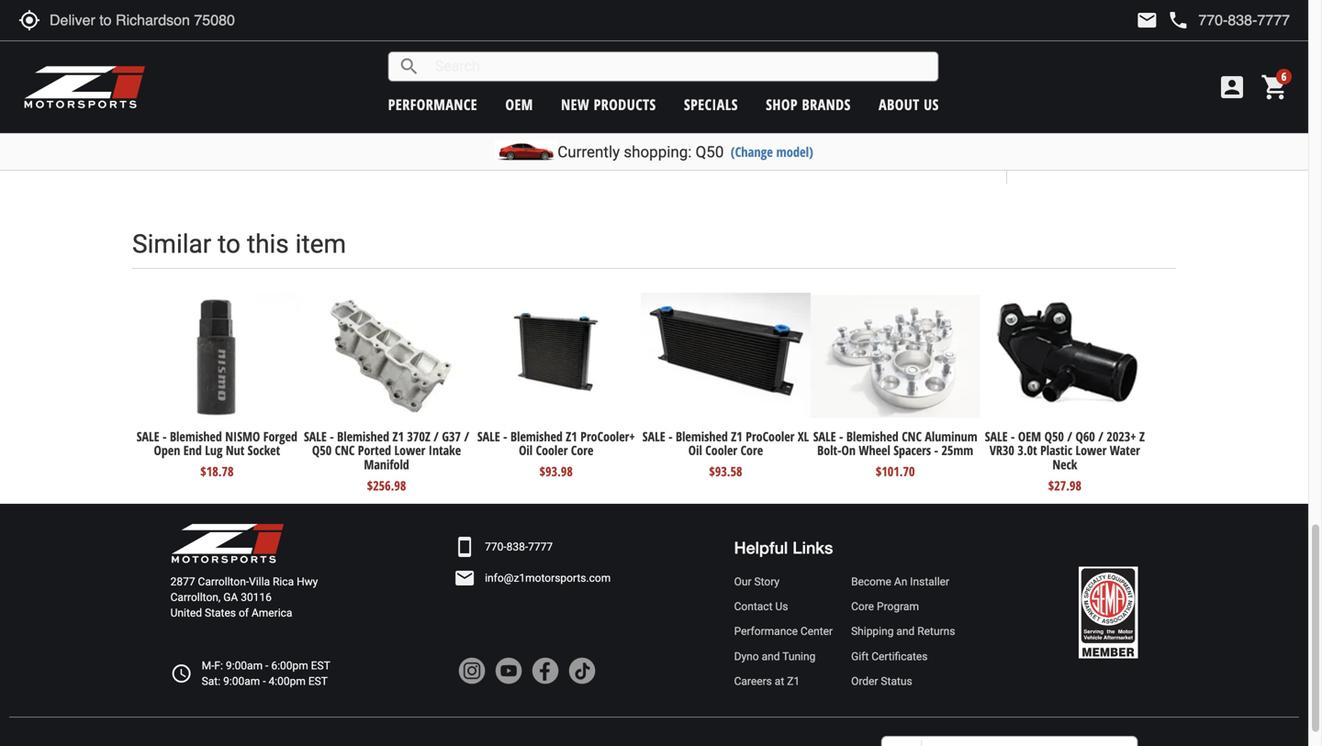 Task type: locate. For each thing, give the bounding box(es) containing it.
q50
[[696, 143, 724, 161], [1045, 428, 1064, 445], [312, 442, 332, 459]]

sale left end
[[137, 428, 159, 445]]

blemished for $101.70
[[847, 428, 899, 445]]

america
[[252, 607, 292, 620]]

1 lower from the left
[[395, 442, 426, 459]]

phone link
[[1168, 9, 1291, 31]]

blemished for $18.78
[[170, 428, 222, 445]]

sale inside sale - oem q50 / q60  / 2023+ z vr30 3.0t plastic lower water neck $27.98
[[985, 428, 1008, 445]]

sale - blemished z1 procooler+ oil cooler core $93.98
[[477, 428, 635, 480]]

cnc left ported
[[335, 442, 355, 459]]

gift
[[852, 651, 869, 663]]

cooler
[[536, 442, 568, 459], [706, 442, 738, 459]]

z1 inside due to the availability and condition of these parts, all liquidation items are sold "as is" and cannot be returned for any reason. z1 offers several blemished / overstock items at a substantial discount in our liquidation station.
[[680, 133, 694, 147]]

- for sale - blemished z1 procooler+ oil cooler core $93.98
[[503, 428, 508, 445]]

sale right xl
[[814, 428, 836, 445]]

z1 left offers
[[680, 133, 694, 147]]

1 horizontal spatial oem
[[1019, 428, 1042, 445]]

/ left overstock
[[829, 133, 833, 147]]

sale right g37
[[477, 428, 500, 445]]

order status link
[[852, 674, 956, 690]]

1 horizontal spatial oil
[[689, 442, 703, 459]]

=
[[834, 34, 843, 51]]

/ right q60
[[1099, 428, 1104, 445]]

sale - blemished nismo forged open end lug nut socket $18.78
[[137, 428, 298, 480]]

(change model) link
[[731, 143, 814, 161]]

core up $93.58
[[741, 442, 763, 459]]

our story link
[[734, 574, 833, 590]]

2 horizontal spatial core
[[852, 601, 874, 614]]

1 blemished from the left
[[170, 428, 222, 445]]

2 oil from the left
[[689, 442, 703, 459]]

- left "wheel"
[[840, 428, 844, 445]]

9:00am right the sat: on the bottom left
[[223, 676, 260, 688]]

mail phone
[[1137, 9, 1190, 31]]

est
[[311, 660, 330, 673], [308, 676, 328, 688]]

5 blemished from the left
[[847, 428, 899, 445]]

- inside sale - blemished z1 procooler xl oil cooler core $93.58
[[669, 428, 673, 445]]

blemished
[[170, 428, 222, 445], [337, 428, 389, 445], [511, 428, 563, 445], [676, 428, 728, 445], [847, 428, 899, 445]]

all
[[763, 115, 775, 129]]

1 vertical spatial oem
[[1019, 428, 1042, 445]]

blemished up $93.98
[[511, 428, 563, 445]]

and down products at the left of page
[[610, 115, 630, 129]]

currently shopping: q50 (change model)
[[558, 143, 814, 161]]

cooler up $93.58
[[706, 442, 738, 459]]

us for about us
[[924, 95, 939, 114]]

lower left intake
[[395, 442, 426, 459]]

z1 inside sale - blemished z1 procooler+ oil cooler core $93.98
[[566, 428, 578, 445]]

0 horizontal spatial oem
[[506, 95, 534, 114]]

2 horizontal spatial q50
[[1045, 428, 1064, 445]]

q50 down these at the top
[[696, 143, 724, 161]]

z1 left procooler+
[[566, 428, 578, 445]]

10.5
[[879, 34, 908, 51]]

aluminum
[[925, 428, 978, 445]]

helpful links
[[734, 538, 833, 558]]

core program link
[[852, 599, 956, 615]]

about
[[879, 95, 920, 114]]

of inside due to the availability and condition of these parts, all liquidation items are sold "as is" and cannot be returned for any reason. z1 offers several blemished / overstock items at a substantial discount in our liquidation station.
[[684, 115, 694, 129]]

shipping and returns
[[852, 626, 956, 639]]

sale for sale - blemished cnc aluminum bolt-on wheel spacers - 25mm $101.70
[[814, 428, 836, 445]]

blemished up $18.78
[[170, 428, 222, 445]]

q50 inside sale - oem q50 / q60  / 2023+ z vr30 3.0t plastic lower water neck $27.98
[[1045, 428, 1064, 445]]

sale inside sale - blemished z1 procooler xl oil cooler core $93.58
[[643, 428, 666, 445]]

z1 left 'procooler' on the bottom right of the page
[[731, 428, 743, 445]]

9:00am
[[226, 660, 263, 673], [223, 676, 260, 688]]

products
[[594, 95, 656, 114]]

blemished inside sale - blemished z1 370z / g37 / q50 cnc ported lower intake manifold $256.98
[[337, 428, 389, 445]]

1 horizontal spatial of
[[684, 115, 694, 129]]

blemished
[[772, 133, 826, 147]]

z1 inside sale - blemished z1 procooler xl oil cooler core $93.58
[[731, 428, 743, 445]]

0 vertical spatial est
[[311, 660, 330, 673]]

q50 right forged
[[312, 442, 332, 459]]

of inside the 2877 carrollton-villa rica hwy carrollton, ga 30116 united states of america
[[239, 607, 249, 620]]

blemished inside sale - blemished z1 procooler xl oil cooler core $93.58
[[676, 428, 728, 445]]

1 vertical spatial items
[[890, 133, 919, 147]]

2877 carrollton-villa rica hwy carrollton, ga 30116 united states of america
[[171, 576, 318, 620]]

0 horizontal spatial at
[[775, 676, 785, 688]]

oil left 'procooler' on the bottom right of the page
[[689, 442, 703, 459]]

1 sale from the left
[[137, 428, 159, 445]]

parts,
[[730, 115, 760, 129]]

- left end
[[163, 428, 167, 445]]

water
[[1110, 442, 1141, 459]]

2 sale from the left
[[304, 428, 327, 445]]

4 sale from the left
[[643, 428, 666, 445]]

2 blemished from the left
[[337, 428, 389, 445]]

1 vertical spatial 9:00am
[[223, 676, 260, 688]]

blemished up manifold at bottom
[[337, 428, 389, 445]]

returned
[[549, 133, 593, 147]]

- right g37
[[503, 428, 508, 445]]

- inside sale - blemished nismo forged open end lug nut socket $18.78
[[163, 428, 167, 445]]

sale inside sale - blemished cnc aluminum bolt-on wheel spacers - 25mm $101.70
[[814, 428, 836, 445]]

1 horizontal spatial q50
[[696, 143, 724, 161]]

sat:
[[202, 676, 221, 688]]

sale left 3.0t
[[985, 428, 1008, 445]]

us down our story link
[[776, 601, 789, 614]]

z1 for sale - blemished z1 procooler+ oil cooler core
[[566, 428, 578, 445]]

oem right vr30
[[1019, 428, 1042, 445]]

0 horizontal spatial of
[[239, 607, 249, 620]]

q50 up neck
[[1045, 428, 1064, 445]]

sale inside sale - blemished z1 370z / g37 / q50 cnc ported lower intake manifold $256.98
[[304, 428, 327, 445]]

$18.78
[[200, 463, 234, 480]]

lower
[[395, 442, 426, 459], [1076, 442, 1107, 459]]

account_box link
[[1213, 73, 1252, 102]]

$27.98
[[1049, 477, 1082, 495]]

sale right procooler+
[[643, 428, 666, 445]]

shop brands
[[766, 95, 851, 114]]

oem up due at the left
[[506, 95, 534, 114]]

to left nissan at top right
[[768, 34, 781, 51]]

0 horizontal spatial core
[[571, 442, 594, 459]]

1 horizontal spatial lower
[[1076, 442, 1107, 459]]

oil inside sale - blemished z1 procooler+ oil cooler core $93.98
[[519, 442, 533, 459]]

0 vertical spatial of
[[684, 115, 694, 129]]

us
[[924, 95, 939, 114], [776, 601, 789, 614]]

of left these at the top
[[684, 115, 694, 129]]

est right 4:00pm
[[308, 676, 328, 688]]

6 sale from the left
[[985, 428, 1008, 445]]

lug
[[205, 442, 223, 459]]

0 horizontal spatial cnc
[[335, 442, 355, 459]]

- for sale - blemished z1 370z / g37 / q50 cnc ported lower intake manifold $256.98
[[330, 428, 334, 445]]

1 oil from the left
[[519, 442, 533, 459]]

1 horizontal spatial at
[[922, 133, 932, 147]]

sale right forged
[[304, 428, 327, 445]]

at inside 'link'
[[775, 676, 785, 688]]

"as
[[913, 115, 930, 129]]

- left 3.0t
[[1011, 428, 1015, 445]]

careers at z1 link
[[734, 674, 833, 690]]

3 sale from the left
[[477, 428, 500, 445]]

oil right g37
[[519, 442, 533, 459]]

lower left 2023+
[[1076, 442, 1107, 459]]

1 vertical spatial of
[[239, 607, 249, 620]]

- left ported
[[330, 428, 334, 445]]

z1 inside sale - blemished z1 370z / g37 / q50 cnc ported lower intake manifold $256.98
[[393, 428, 404, 445]]

oem link
[[506, 95, 534, 114]]

sale for sale - blemished z1 procooler xl oil cooler core $93.58
[[643, 428, 666, 445]]

sale
[[137, 428, 159, 445], [304, 428, 327, 445], [477, 428, 500, 445], [643, 428, 666, 445], [814, 428, 836, 445], [985, 428, 1008, 445]]

0 vertical spatial oem
[[506, 95, 534, 114]]

access_time m-f: 9:00am - 6:00pm est sat: 9:00am - 4:00pm est
[[171, 660, 330, 688]]

and down clubsport
[[531, 55, 556, 72]]

0 vertical spatial at
[[922, 133, 932, 147]]

7777
[[528, 541, 553, 554]]

items up overstock
[[836, 115, 864, 129]]

1 horizontal spatial us
[[924, 95, 939, 114]]

1 vertical spatial at
[[775, 676, 785, 688]]

9:00am right f:
[[226, 660, 263, 673]]

/ left q60
[[1068, 428, 1073, 445]]

0 vertical spatial to
[[768, 34, 781, 51]]

770-838-7777 link
[[485, 540, 553, 555]]

due
[[493, 115, 515, 129]]

become an installer link
[[852, 574, 956, 590]]

0 horizontal spatial to
[[218, 229, 241, 260]]

blemished inside sale - blemished nismo forged open end lug nut socket $18.78
[[170, 428, 222, 445]]

1 cooler from the left
[[536, 442, 568, 459]]

new products
[[561, 95, 656, 114]]

oil
[[519, 442, 533, 459], [689, 442, 703, 459]]

3 blemished from the left
[[511, 428, 563, 445]]

at down dyno and tuning link
[[775, 676, 785, 688]]

currently
[[558, 143, 620, 161]]

careers at z1
[[734, 676, 800, 688]]

blemished inside sale - blemished cnc aluminum bolt-on wheel spacers - 25mm $101.70
[[847, 428, 899, 445]]

core inside sale - blemished z1 procooler xl oil cooler core $93.58
[[741, 442, 763, 459]]

core down become
[[852, 601, 874, 614]]

sale inside sale - blemished nismo forged open end lug nut socket $18.78
[[137, 428, 159, 445]]

to inside due to the availability and condition of these parts, all liquidation items are sold "as is" and cannot be returned for any reason. z1 offers several blemished / overstock items at a substantial discount in our liquidation station.
[[518, 115, 528, 129]]

blemished up "$101.70" at the bottom right of page
[[847, 428, 899, 445]]

our
[[734, 576, 752, 589]]

us up the is"
[[924, 95, 939, 114]]

rear
[[560, 55, 591, 72]]

youtube link image
[[495, 658, 523, 685]]

- inside sale - oem q50 / q60  / 2023+ z vr30 3.0t plastic lower water neck $27.98
[[1011, 428, 1015, 445]]

to left this
[[218, 229, 241, 260]]

items
[[836, 115, 864, 129], [890, 133, 919, 147]]

sale inside sale - blemished z1 procooler+ oil cooler core $93.98
[[477, 428, 500, 445]]

z1 left 370z
[[393, 428, 404, 445]]

to left the
[[518, 115, 528, 129]]

discount
[[553, 152, 598, 166]]

0 horizontal spatial oil
[[519, 442, 533, 459]]

z1 motorsports logo image
[[23, 64, 146, 110]]

q50 inside sale - blemished z1 370z / g37 / q50 cnc ported lower intake manifold $256.98
[[312, 442, 332, 459]]

contact us
[[734, 601, 789, 614]]

about us link
[[879, 95, 939, 114]]

1 horizontal spatial to
[[518, 115, 528, 129]]

sale - blemished cnc aluminum bolt-on wheel spacers - 25mm $101.70
[[814, 428, 978, 480]]

procooler
[[746, 428, 795, 445]]

z1
[[680, 133, 694, 147], [393, 428, 404, 445], [566, 428, 578, 445], [731, 428, 743, 445], [787, 676, 800, 688]]

blemished for $256.98
[[337, 428, 389, 445]]

cnc up "$101.70" at the bottom right of page
[[902, 428, 922, 445]]

blemished inside sale - blemished z1 procooler+ oil cooler core $93.98
[[511, 428, 563, 445]]

Search search field
[[420, 52, 938, 81]]

several
[[730, 133, 768, 147]]

new
[[561, 95, 590, 114]]

to inside the clubsport wheel specifications according to nissan = 18 x 10.5 +22 offset front and rear
[[768, 34, 781, 51]]

at left a on the top
[[922, 133, 932, 147]]

items down sold on the top right
[[890, 133, 919, 147]]

carrollton,
[[171, 592, 221, 604]]

for
[[597, 133, 611, 147]]

- left 4:00pm
[[263, 676, 266, 688]]

tuning
[[783, 651, 816, 663]]

overstock
[[836, 133, 887, 147]]

xl
[[798, 428, 809, 445]]

center
[[801, 626, 833, 639]]

0 horizontal spatial lower
[[395, 442, 426, 459]]

blemished up $93.58
[[676, 428, 728, 445]]

2 lower from the left
[[1076, 442, 1107, 459]]

est right 6:00pm
[[311, 660, 330, 673]]

0 vertical spatial items
[[836, 115, 864, 129]]

carrollton-
[[198, 576, 249, 589]]

core up $93.98
[[571, 442, 594, 459]]

of down "30116"
[[239, 607, 249, 620]]

performance center link
[[734, 624, 833, 640]]

5 sale from the left
[[814, 428, 836, 445]]

liquidation
[[778, 115, 832, 129]]

and right the is"
[[950, 115, 969, 129]]

1 horizontal spatial core
[[741, 442, 763, 459]]

0 horizontal spatial cooler
[[536, 442, 568, 459]]

mail link
[[1137, 9, 1159, 31]]

- inside sale - blemished z1 procooler+ oil cooler core $93.98
[[503, 428, 508, 445]]

- inside sale - blemished z1 370z / g37 / q50 cnc ported lower intake manifold $256.98
[[330, 428, 334, 445]]

order status
[[852, 676, 913, 688]]

0 vertical spatial us
[[924, 95, 939, 114]]

0 horizontal spatial us
[[776, 601, 789, 614]]

4 blemished from the left
[[676, 428, 728, 445]]

nismo
[[225, 428, 260, 445]]

and inside the clubsport wheel specifications according to nissan = 18 x 10.5 +22 offset front and rear
[[531, 55, 556, 72]]

- right procooler+
[[669, 428, 673, 445]]

cooler up $93.98
[[536, 442, 568, 459]]

2 cooler from the left
[[706, 442, 738, 459]]

1 horizontal spatial cooler
[[706, 442, 738, 459]]

1 vertical spatial us
[[776, 601, 789, 614]]

2 horizontal spatial to
[[768, 34, 781, 51]]

1 horizontal spatial cnc
[[902, 428, 922, 445]]

- for sale - blemished nismo forged open end lug nut socket $18.78
[[163, 428, 167, 445]]

contact us link
[[734, 599, 833, 615]]

z1 down the tuning
[[787, 676, 800, 688]]

0 horizontal spatial items
[[836, 115, 864, 129]]

lower inside sale - blemished z1 370z / g37 / q50 cnc ported lower intake manifold $256.98
[[395, 442, 426, 459]]

(change
[[731, 143, 773, 161]]

1 vertical spatial to
[[518, 115, 528, 129]]

and down core program link
[[897, 626, 915, 639]]

info@z1motorsports.com
[[485, 572, 611, 585]]

2 vertical spatial to
[[218, 229, 241, 260]]

reason.
[[636, 133, 676, 147]]

0 horizontal spatial q50
[[312, 442, 332, 459]]

2023+
[[1107, 428, 1137, 445]]



Task type: describe. For each thing, give the bounding box(es) containing it.
are
[[867, 115, 885, 129]]

my_location
[[18, 9, 40, 31]]

to for item
[[218, 229, 241, 260]]

performance
[[388, 95, 478, 114]]

1 vertical spatial est
[[308, 676, 328, 688]]

email info@z1motorsports.com
[[454, 568, 611, 590]]

z1 company logo image
[[171, 523, 285, 565]]

info@z1motorsports.com link
[[485, 571, 611, 586]]

substantial
[[493, 152, 550, 166]]

f:
[[214, 660, 223, 673]]

vr30
[[990, 442, 1015, 459]]

spacers
[[894, 442, 931, 459]]

770-
[[485, 541, 507, 554]]

shopping:
[[624, 143, 692, 161]]

$256.98
[[367, 477, 406, 495]]

this
[[247, 229, 289, 260]]

sale for sale - blemished nismo forged open end lug nut socket $18.78
[[137, 428, 159, 445]]

at inside due to the availability and condition of these parts, all liquidation items are sold "as is" and cannot be returned for any reason. z1 offers several blemished / overstock items at a substantial discount in our liquidation station.
[[922, 133, 932, 147]]

oem inside sale - oem q50 / q60  / 2023+ z vr30 3.0t plastic lower water neck $27.98
[[1019, 428, 1042, 445]]

and inside 'link'
[[897, 626, 915, 639]]

shop brands link
[[766, 95, 851, 114]]

dyno and tuning link
[[734, 649, 833, 665]]

wheel
[[859, 442, 891, 459]]

shipping and returns link
[[852, 624, 956, 640]]

sema member logo image
[[1079, 567, 1138, 659]]

- left 25mm
[[935, 442, 939, 459]]

smartphone
[[454, 536, 476, 558]]

- left 6:00pm
[[266, 660, 269, 673]]

x
[[867, 34, 875, 51]]

sale for sale - blemished z1 370z / g37 / q50 cnc ported lower intake manifold $256.98
[[304, 428, 327, 445]]

mail
[[1137, 9, 1159, 31]]

specials link
[[684, 95, 738, 114]]

q60
[[1076, 428, 1096, 445]]

and right the dyno
[[762, 651, 780, 663]]

blemished for $93.58
[[676, 428, 728, 445]]

search
[[398, 56, 420, 78]]

- for sale - blemished z1 procooler xl oil cooler core $93.58
[[669, 428, 673, 445]]

to for availability
[[518, 115, 528, 129]]

instagram link image
[[458, 658, 486, 685]]

states
[[205, 607, 236, 620]]

villa
[[249, 576, 270, 589]]

25mm
[[942, 442, 974, 459]]

/ inside due to the availability and condition of these parts, all liquidation items are sold "as is" and cannot be returned for any reason. z1 offers several blemished / overstock items at a substantial discount in our liquidation station.
[[829, 133, 833, 147]]

rica
[[273, 576, 294, 589]]

item
[[295, 229, 346, 260]]

offset
[[941, 34, 978, 51]]

gift certificates link
[[852, 649, 956, 665]]

m-
[[202, 660, 214, 673]]

blemished for $93.98
[[511, 428, 563, 445]]

due to the availability and condition of these parts, all liquidation items are sold "as is" and cannot be returned for any reason. z1 offers several blemished / overstock items at a substantial discount in our liquidation station.
[[493, 115, 969, 166]]

cooler inside sale - blemished z1 procooler+ oil cooler core $93.98
[[536, 442, 568, 459]]

offers
[[697, 133, 726, 147]]

facebook link image
[[532, 658, 560, 685]]

$93.58
[[709, 463, 743, 480]]

- for sale - blemished cnc aluminum bolt-on wheel spacers - 25mm $101.70
[[840, 428, 844, 445]]

installer
[[911, 576, 950, 589]]

shipping
[[852, 626, 894, 639]]

370z
[[407, 428, 431, 445]]

clubsport wheel specifications according to nissan = 18 x 10.5 +22 offset front and rear
[[493, 34, 978, 72]]

sale - blemished z1 procooler xl oil cooler core $93.58
[[643, 428, 809, 480]]

/ right g37
[[464, 428, 469, 445]]

bolt-
[[818, 442, 842, 459]]

order
[[852, 676, 879, 688]]

$93.98
[[540, 463, 573, 480]]

shopping_cart link
[[1257, 73, 1291, 102]]

helpful
[[734, 538, 788, 558]]

hwy
[[297, 576, 318, 589]]

30116
[[241, 592, 272, 604]]

shopping_cart
[[1261, 73, 1291, 102]]

program
[[877, 601, 919, 614]]

oil inside sale - blemished z1 procooler xl oil cooler core $93.58
[[689, 442, 703, 459]]

sale for sale - blemished z1 procooler+ oil cooler core $93.98
[[477, 428, 500, 445]]

- for sale - oem q50 / q60  / 2023+ z vr30 3.0t plastic lower water neck $27.98
[[1011, 428, 1015, 445]]

cooler inside sale - blemished z1 procooler xl oil cooler core $93.58
[[706, 442, 738, 459]]

lower inside sale - oem q50 / q60  / 2023+ z vr30 3.0t plastic lower water neck $27.98
[[1076, 442, 1107, 459]]

specifications
[[604, 34, 695, 51]]

according
[[699, 34, 764, 51]]

+22
[[912, 34, 937, 51]]

an
[[895, 576, 908, 589]]

story
[[755, 576, 780, 589]]

1 horizontal spatial items
[[890, 133, 919, 147]]

$101.70
[[876, 463, 915, 480]]

brands
[[802, 95, 851, 114]]

access_time
[[171, 663, 193, 685]]

838-
[[507, 541, 528, 554]]

us for contact us
[[776, 601, 789, 614]]

front
[[493, 55, 527, 72]]

cnc inside sale - blemished z1 370z / g37 / q50 cnc ported lower intake manifold $256.98
[[335, 442, 355, 459]]

united
[[171, 607, 202, 620]]

careers
[[734, 676, 772, 688]]

nissan
[[785, 34, 830, 51]]

g37
[[442, 428, 461, 445]]

tiktok link image
[[569, 658, 596, 685]]

/ left g37
[[434, 428, 439, 445]]

sale - oem q50 / q60  / 2023+ z vr30 3.0t plastic lower water neck $27.98
[[985, 428, 1145, 495]]

sale for sale - oem q50 / q60  / 2023+ z vr30 3.0t plastic lower water neck $27.98
[[985, 428, 1008, 445]]

links
[[793, 538, 833, 558]]

condition
[[633, 115, 681, 129]]

0 vertical spatial 9:00am
[[226, 660, 263, 673]]

these
[[698, 115, 727, 129]]

ported
[[358, 442, 391, 459]]

be
[[532, 133, 546, 147]]

in
[[601, 152, 611, 166]]

shop
[[766, 95, 798, 114]]

manifold
[[364, 456, 409, 474]]

nut
[[226, 442, 245, 459]]

liquidation
[[634, 152, 692, 166]]

core inside sale - blemished z1 procooler+ oil cooler core $93.98
[[571, 442, 594, 459]]

cnc inside sale - blemished cnc aluminum bolt-on wheel spacers - 25mm $101.70
[[902, 428, 922, 445]]

z1 for sale - blemished z1 procooler xl oil cooler core
[[731, 428, 743, 445]]

z1 for sale - blemished z1 370z / g37 / q50 cnc ported lower intake manifold
[[393, 428, 404, 445]]

z1 inside careers at z1 'link'
[[787, 676, 800, 688]]

returns
[[918, 626, 956, 639]]

6:00pm
[[271, 660, 308, 673]]



Task type: vqa. For each thing, say whether or not it's contained in the screenshot.
Lug
yes



